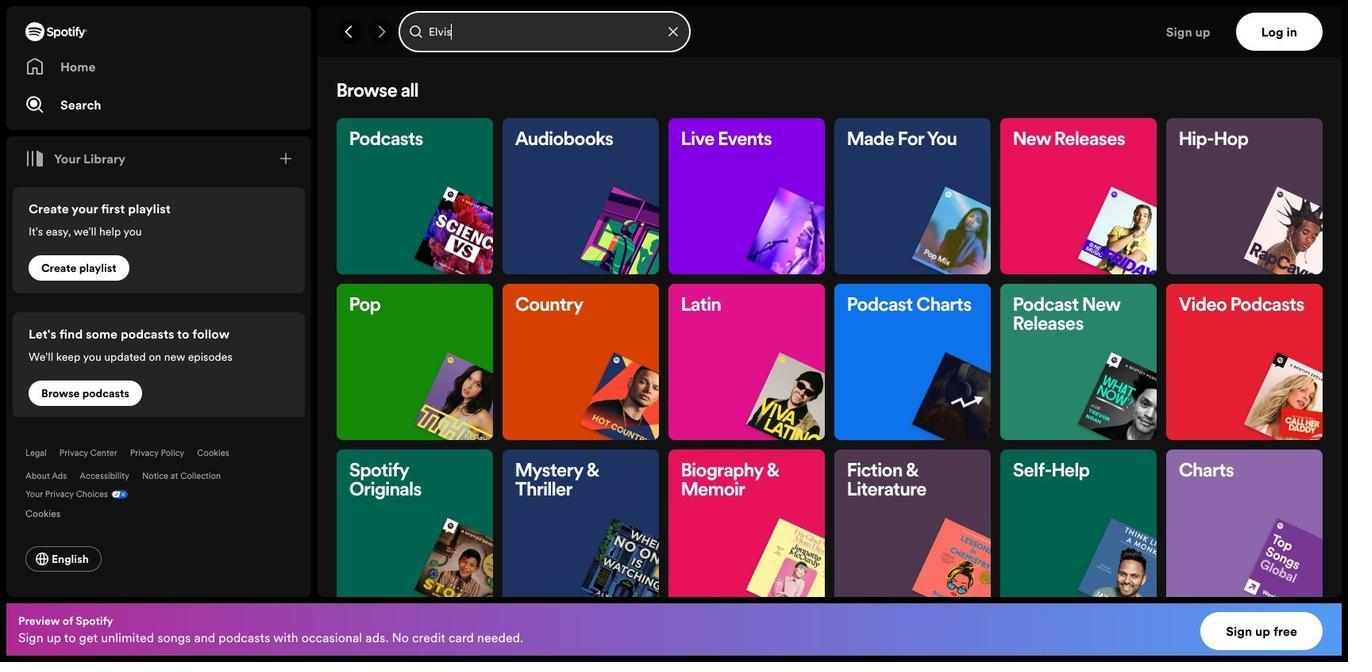 Task type: vqa. For each thing, say whether or not it's contained in the screenshot.
Jazz
no



Task type: describe. For each thing, give the bounding box(es) containing it.
spotify image
[[25, 22, 87, 41]]

clear search field image
[[667, 25, 680, 38]]

What do you want to listen to? field
[[400, 13, 689, 51]]



Task type: locate. For each thing, give the bounding box(es) containing it.
go back image
[[343, 25, 356, 38]]

none search field inside top bar and user menu element
[[400, 13, 689, 51]]

top bar and user menu element
[[318, 6, 1342, 57]]

main element
[[6, 6, 311, 598]]

None search field
[[400, 13, 689, 51]]

go forward image
[[375, 25, 387, 38]]



